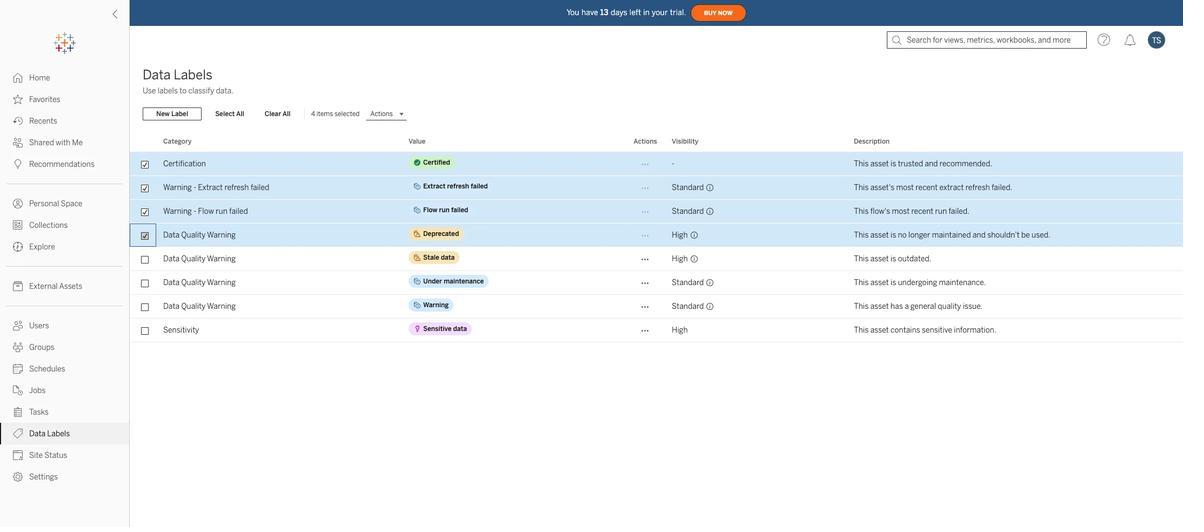 Task type: locate. For each thing, give the bounding box(es) containing it.
in
[[643, 8, 650, 17]]

labels inside "link"
[[47, 430, 70, 439]]

0 vertical spatial high
[[672, 231, 688, 240]]

1 all from the left
[[236, 110, 244, 118]]

used.
[[1032, 231, 1051, 240]]

1 standard from the top
[[672, 183, 704, 192]]

data quality warning for longer
[[163, 231, 236, 240]]

grid containing certification
[[130, 132, 1183, 528]]

all right select
[[236, 110, 244, 118]]

has
[[891, 302, 903, 311]]

this down this asset is outdated.
[[854, 278, 869, 288]]

recents
[[29, 117, 57, 126]]

trial.
[[670, 8, 686, 17]]

2 this from the top
[[854, 183, 869, 192]]

labels up status at the left of the page
[[47, 430, 70, 439]]

0 vertical spatial actions
[[370, 110, 393, 118]]

4 is from the top
[[891, 278, 896, 288]]

high for this asset is outdated.
[[672, 255, 688, 264]]

0 horizontal spatial flow
[[198, 207, 214, 216]]

quality for longer
[[181, 231, 206, 240]]

failed. up this asset is no longer maintained and shouldn't be used.
[[949, 207, 970, 216]]

extract down certified
[[423, 183, 446, 190]]

4 this from the top
[[854, 231, 869, 240]]

asset for undergoing
[[871, 278, 889, 288]]

asset left contains
[[871, 326, 889, 335]]

data right sensitive
[[453, 325, 467, 333]]

quality
[[181, 231, 206, 240], [181, 255, 206, 264], [181, 278, 206, 288], [181, 302, 206, 311]]

your
[[652, 8, 668, 17]]

is left trusted
[[891, 159, 896, 169]]

5 this from the top
[[854, 255, 869, 264]]

and right trusted
[[925, 159, 938, 169]]

asset's
[[871, 183, 895, 192]]

4 asset from the top
[[871, 278, 889, 288]]

this for this asset is no longer maintained and shouldn't be used.
[[854, 231, 869, 240]]

refresh right extract
[[966, 183, 990, 192]]

classify
[[188, 86, 214, 96]]

external
[[29, 282, 58, 291]]

this asset has a general quality issue.
[[854, 302, 983, 311]]

clear
[[265, 110, 281, 118]]

this left the outdated.
[[854, 255, 869, 264]]

1 horizontal spatial refresh
[[447, 183, 469, 190]]

0 horizontal spatial and
[[925, 159, 938, 169]]

select
[[215, 110, 235, 118]]

asset down description
[[871, 159, 889, 169]]

is down this asset is outdated.
[[891, 278, 896, 288]]

this asset is trusted and recommended.
[[854, 159, 993, 169]]

1 high from the top
[[672, 231, 688, 240]]

1 is from the top
[[891, 159, 896, 169]]

schedules
[[29, 365, 65, 374]]

labels up classify
[[174, 67, 212, 83]]

3 is from the top
[[891, 255, 896, 264]]

this for this asset's most recent extract refresh failed.
[[854, 183, 869, 192]]

3 standard from the top
[[672, 278, 704, 288]]

data for data quality warning
[[441, 254, 455, 262]]

1 vertical spatial high
[[672, 255, 688, 264]]

high
[[672, 231, 688, 240], [672, 255, 688, 264], [672, 326, 688, 335]]

8 this from the top
[[854, 326, 869, 335]]

maintenance.
[[939, 278, 986, 288]]

labels
[[158, 86, 178, 96]]

2 quality from the top
[[181, 255, 206, 264]]

asset left the outdated.
[[871, 255, 889, 264]]

4 quality from the top
[[181, 302, 206, 311]]

no
[[898, 231, 907, 240]]

0 vertical spatial data
[[441, 254, 455, 262]]

sensitivity
[[163, 326, 199, 335]]

this for this asset has a general quality issue.
[[854, 302, 869, 311]]

data for this asset has a general quality issue.
[[163, 302, 180, 311]]

- down "warning - extract refresh failed"
[[194, 207, 196, 216]]

to
[[180, 86, 187, 96]]

flow up deprecated
[[423, 207, 438, 214]]

this flow's most recent run failed.
[[854, 207, 970, 216]]

flow down "warning - extract refresh failed"
[[198, 207, 214, 216]]

refresh
[[447, 183, 469, 190], [225, 183, 249, 192], [966, 183, 990, 192]]

1 this from the top
[[854, 159, 869, 169]]

description
[[854, 138, 890, 145]]

most right asset's
[[896, 183, 914, 192]]

this for this asset is trusted and recommended.
[[854, 159, 869, 169]]

0 horizontal spatial failed.
[[949, 207, 970, 216]]

and
[[925, 159, 938, 169], [973, 231, 986, 240]]

row containing sensitivity
[[130, 319, 1183, 343]]

4
[[311, 110, 315, 118]]

6 this from the top
[[854, 278, 869, 288]]

quality for general
[[181, 302, 206, 311]]

is left the outdated.
[[891, 255, 896, 264]]

shared
[[29, 138, 54, 148]]

selected
[[335, 110, 360, 118]]

0 horizontal spatial all
[[236, 110, 244, 118]]

6 row from the top
[[130, 271, 1183, 295]]

5 row from the top
[[130, 248, 1183, 271]]

4 data quality warning from the top
[[163, 302, 236, 311]]

data quality warning for general
[[163, 302, 236, 311]]

0 vertical spatial and
[[925, 159, 938, 169]]

label
[[171, 110, 188, 118]]

grid
[[130, 132, 1183, 528]]

1 row from the top
[[130, 152, 1183, 176]]

failed.
[[992, 183, 1013, 192], [949, 207, 970, 216]]

home
[[29, 74, 50, 83]]

4 items selected
[[311, 110, 360, 118]]

1 vertical spatial labels
[[47, 430, 70, 439]]

1 vertical spatial data
[[453, 325, 467, 333]]

data for this asset is no longer maintained and shouldn't be used.
[[163, 231, 180, 240]]

this up this asset is outdated.
[[854, 231, 869, 240]]

this left has
[[854, 302, 869, 311]]

2 vertical spatial high
[[672, 326, 688, 335]]

data
[[441, 254, 455, 262], [453, 325, 467, 333]]

2 vertical spatial -
[[194, 207, 196, 216]]

actions left the visibility
[[634, 138, 657, 145]]

this left flow's
[[854, 207, 869, 216]]

recommended.
[[940, 159, 993, 169]]

is left no
[[891, 231, 896, 240]]

3 row from the top
[[130, 200, 1183, 224]]

3 quality from the top
[[181, 278, 206, 288]]

- down 'certification'
[[194, 183, 196, 192]]

0 vertical spatial most
[[896, 183, 914, 192]]

1 vertical spatial actions
[[634, 138, 657, 145]]

row containing warning - extract refresh failed
[[130, 176, 1183, 200]]

labels inside data labels use labels to classify data.
[[174, 67, 212, 83]]

this left asset's
[[854, 183, 869, 192]]

recent down this asset is trusted and recommended.
[[916, 183, 938, 192]]

this
[[854, 159, 869, 169], [854, 183, 869, 192], [854, 207, 869, 216], [854, 231, 869, 240], [854, 255, 869, 264], [854, 278, 869, 288], [854, 302, 869, 311], [854, 326, 869, 335]]

this asset is no longer maintained and shouldn't be used.
[[854, 231, 1051, 240]]

actions right selected
[[370, 110, 393, 118]]

1 vertical spatial most
[[892, 207, 910, 216]]

failed
[[471, 183, 488, 190], [251, 183, 269, 192], [451, 207, 468, 214], [229, 207, 248, 216]]

run up deprecated
[[439, 207, 450, 214]]

items
[[317, 110, 333, 118]]

row containing warning - flow run failed
[[130, 200, 1183, 224]]

is for undergoing
[[891, 278, 896, 288]]

this for this asset is undergoing maintenance.
[[854, 278, 869, 288]]

all right clear at left
[[283, 110, 291, 118]]

personal
[[29, 199, 59, 209]]

recent for run
[[912, 207, 934, 216]]

8 row from the top
[[130, 319, 1183, 343]]

flow
[[423, 207, 438, 214], [198, 207, 214, 216]]

is for trusted
[[891, 159, 896, 169]]

3 this from the top
[[854, 207, 869, 216]]

0 horizontal spatial actions
[[370, 110, 393, 118]]

most right flow's
[[892, 207, 910, 216]]

0 vertical spatial recent
[[916, 183, 938, 192]]

now
[[718, 9, 733, 16]]

data right stale
[[441, 254, 455, 262]]

asset down this asset is outdated.
[[871, 278, 889, 288]]

0 horizontal spatial labels
[[47, 430, 70, 439]]

- down the visibility
[[672, 159, 675, 169]]

1 horizontal spatial all
[[283, 110, 291, 118]]

2 high from the top
[[672, 255, 688, 264]]

warning
[[163, 183, 192, 192], [163, 207, 192, 216], [207, 231, 236, 240], [207, 255, 236, 264], [207, 278, 236, 288], [423, 302, 449, 309], [207, 302, 236, 311]]

sensitive
[[922, 326, 952, 335]]

refresh up warning - flow run failed
[[225, 183, 249, 192]]

new label button
[[143, 108, 202, 121]]

collections
[[29, 221, 68, 230]]

row
[[130, 152, 1183, 176], [130, 176, 1183, 200], [130, 200, 1183, 224], [130, 224, 1183, 248], [130, 248, 1183, 271], [130, 271, 1183, 295], [130, 295, 1183, 319], [130, 319, 1183, 343]]

data
[[143, 67, 171, 83], [163, 231, 180, 240], [163, 255, 180, 264], [163, 278, 180, 288], [163, 302, 180, 311], [29, 430, 46, 439]]

-
[[672, 159, 675, 169], [194, 183, 196, 192], [194, 207, 196, 216]]

most for asset's
[[896, 183, 914, 192]]

explore link
[[0, 236, 129, 258]]

1 asset from the top
[[871, 159, 889, 169]]

1 quality from the top
[[181, 231, 206, 240]]

select all
[[215, 110, 244, 118]]

1 horizontal spatial failed.
[[992, 183, 1013, 192]]

2 is from the top
[[891, 231, 896, 240]]

2 row from the top
[[130, 176, 1183, 200]]

actions
[[370, 110, 393, 118], [634, 138, 657, 145]]

data labels
[[29, 430, 70, 439]]

1 data quality warning from the top
[[163, 231, 236, 240]]

is for no
[[891, 231, 896, 240]]

all for clear all
[[283, 110, 291, 118]]

standard for this flow's most recent run failed.
[[672, 207, 704, 216]]

have
[[582, 8, 598, 17]]

2 all from the left
[[283, 110, 291, 118]]

2 data quality warning from the top
[[163, 255, 236, 264]]

7 this from the top
[[854, 302, 869, 311]]

and left shouldn't
[[973, 231, 986, 240]]

recent up longer
[[912, 207, 934, 216]]

data quality warning
[[163, 231, 236, 240], [163, 255, 236, 264], [163, 278, 236, 288], [163, 302, 236, 311]]

visibility
[[672, 138, 699, 145]]

2 horizontal spatial run
[[935, 207, 947, 216]]

this left contains
[[854, 326, 869, 335]]

maintenance
[[444, 278, 484, 285]]

1 horizontal spatial actions
[[634, 138, 657, 145]]

1 horizontal spatial and
[[973, 231, 986, 240]]

issue.
[[963, 302, 983, 311]]

5 asset from the top
[[871, 302, 889, 311]]

asset left no
[[871, 231, 889, 240]]

6 asset from the top
[[871, 326, 889, 335]]

asset for trusted
[[871, 159, 889, 169]]

0 vertical spatial labels
[[174, 67, 212, 83]]

a
[[905, 302, 909, 311]]

failed. down recommended. on the right of the page
[[992, 183, 1013, 192]]

7 row from the top
[[130, 295, 1183, 319]]

days
[[611, 8, 628, 17]]

4 standard from the top
[[672, 302, 704, 311]]

asset left has
[[871, 302, 889, 311]]

new label
[[156, 110, 188, 118]]

1 vertical spatial -
[[194, 183, 196, 192]]

2 horizontal spatial refresh
[[966, 183, 990, 192]]

maintained
[[932, 231, 971, 240]]

3 asset from the top
[[871, 255, 889, 264]]

2 asset from the top
[[871, 231, 889, 240]]

is for outdated.
[[891, 255, 896, 264]]

users link
[[0, 315, 129, 337]]

labels for data labels
[[47, 430, 70, 439]]

2 standard from the top
[[672, 207, 704, 216]]

extract up warning - flow run failed
[[198, 183, 223, 192]]

1 horizontal spatial run
[[439, 207, 450, 214]]

run down this asset's most recent extract refresh failed.
[[935, 207, 947, 216]]

1 horizontal spatial labels
[[174, 67, 212, 83]]

refresh up "flow run failed"
[[447, 183, 469, 190]]

run down "warning - extract refresh failed"
[[216, 207, 228, 216]]

this down description
[[854, 159, 869, 169]]

- for warning - extract refresh failed
[[194, 183, 196, 192]]

3 data quality warning from the top
[[163, 278, 236, 288]]

row group
[[130, 152, 1183, 343]]

settings link
[[0, 467, 129, 488]]

1 vertical spatial recent
[[912, 207, 934, 216]]



Task type: describe. For each thing, give the bounding box(es) containing it.
standard for this asset has a general quality issue.
[[672, 302, 704, 311]]

shouldn't
[[988, 231, 1020, 240]]

outdated.
[[898, 255, 932, 264]]

this for this flow's most recent run failed.
[[854, 207, 869, 216]]

recents link
[[0, 110, 129, 132]]

external assets
[[29, 282, 82, 291]]

this asset is undergoing maintenance.
[[854, 278, 986, 288]]

Search for views, metrics, workbooks, and more text field
[[887, 31, 1087, 49]]

assets
[[59, 282, 82, 291]]

sensitive data
[[423, 325, 467, 333]]

site status
[[29, 451, 67, 461]]

standard for this asset is undergoing maintenance.
[[672, 278, 704, 288]]

standard for this asset's most recent extract refresh failed.
[[672, 183, 704, 192]]

recommendations link
[[0, 154, 129, 175]]

data for this asset is undergoing maintenance.
[[163, 278, 180, 288]]

flow run failed
[[423, 207, 468, 214]]

undergoing
[[898, 278, 937, 288]]

row group containing certification
[[130, 152, 1183, 343]]

site status link
[[0, 445, 129, 467]]

data for this asset is outdated.
[[163, 255, 180, 264]]

data inside "link"
[[29, 430, 46, 439]]

status
[[44, 451, 67, 461]]

you have 13 days left in your trial.
[[567, 8, 686, 17]]

buy now
[[704, 9, 733, 16]]

navigation panel element
[[0, 32, 129, 488]]

this for this asset contains sensitive information.
[[854, 326, 869, 335]]

asset for sensitive
[[871, 326, 889, 335]]

warning - extract refresh failed
[[163, 183, 269, 192]]

be
[[1022, 231, 1030, 240]]

general
[[911, 302, 936, 311]]

category
[[163, 138, 192, 145]]

1 horizontal spatial flow
[[423, 207, 438, 214]]

certification
[[163, 159, 206, 169]]

information.
[[954, 326, 997, 335]]

recommendations
[[29, 160, 95, 169]]

trusted
[[898, 159, 923, 169]]

main navigation. press the up and down arrow keys to access links. element
[[0, 67, 129, 488]]

under
[[423, 278, 442, 285]]

0 vertical spatial -
[[672, 159, 675, 169]]

deprecated
[[423, 230, 459, 238]]

asset for no
[[871, 231, 889, 240]]

longer
[[909, 231, 930, 240]]

home link
[[0, 67, 129, 89]]

all for select all
[[236, 110, 244, 118]]

row containing certification
[[130, 152, 1183, 176]]

this asset contains sensitive information.
[[854, 326, 997, 335]]

groups link
[[0, 337, 129, 358]]

data inside data labels use labels to classify data.
[[143, 67, 171, 83]]

extract refresh failed
[[423, 183, 488, 190]]

collections link
[[0, 215, 129, 236]]

extract
[[940, 183, 964, 192]]

13
[[600, 8, 609, 17]]

this asset's most recent extract refresh failed.
[[854, 183, 1013, 192]]

contains
[[891, 326, 920, 335]]

external assets link
[[0, 276, 129, 297]]

select all button
[[208, 108, 251, 121]]

recent for extract
[[916, 183, 938, 192]]

data quality warning for maintenance.
[[163, 278, 236, 288]]

- for warning - flow run failed
[[194, 207, 196, 216]]

data for sensitivity
[[453, 325, 467, 333]]

flow's
[[871, 207, 890, 216]]

jobs
[[29, 387, 46, 396]]

actions button
[[366, 108, 407, 121]]

this for this asset is outdated.
[[854, 255, 869, 264]]

4 row from the top
[[130, 224, 1183, 248]]

0 horizontal spatial extract
[[198, 183, 223, 192]]

jobs link
[[0, 380, 129, 402]]

buy
[[704, 9, 717, 16]]

use
[[143, 86, 156, 96]]

most for flow's
[[892, 207, 910, 216]]

site
[[29, 451, 43, 461]]

actions inside grid
[[634, 138, 657, 145]]

favorites link
[[0, 89, 129, 110]]

1 horizontal spatial extract
[[423, 183, 446, 190]]

labels for data labels use labels to classify data.
[[174, 67, 212, 83]]

asset for outdated.
[[871, 255, 889, 264]]

warning - flow run failed
[[163, 207, 248, 216]]

left
[[630, 8, 641, 17]]

stale
[[423, 254, 439, 262]]

tasks link
[[0, 402, 129, 423]]

0 vertical spatial failed.
[[992, 183, 1013, 192]]

new
[[156, 110, 170, 118]]

this asset is outdated.
[[854, 255, 932, 264]]

explore
[[29, 243, 55, 252]]

me
[[72, 138, 83, 148]]

you
[[567, 8, 579, 17]]

data labels use labels to classify data.
[[143, 67, 233, 96]]

3 high from the top
[[672, 326, 688, 335]]

space
[[61, 199, 82, 209]]

actions inside dropdown button
[[370, 110, 393, 118]]

shared with me
[[29, 138, 83, 148]]

tasks
[[29, 408, 49, 417]]

0 horizontal spatial refresh
[[225, 183, 249, 192]]

sensitive
[[423, 325, 452, 333]]

0 horizontal spatial run
[[216, 207, 228, 216]]

quality
[[938, 302, 961, 311]]

certified
[[423, 159, 450, 167]]

1 vertical spatial and
[[973, 231, 986, 240]]

quality for maintenance.
[[181, 278, 206, 288]]

schedules link
[[0, 358, 129, 380]]

groups
[[29, 343, 54, 352]]

value
[[409, 138, 426, 145]]

high for this asset is no longer maintained and shouldn't be used.
[[672, 231, 688, 240]]

personal space link
[[0, 193, 129, 215]]

stale data
[[423, 254, 455, 262]]

settings
[[29, 473, 58, 482]]

buy now button
[[691, 4, 746, 22]]

personal space
[[29, 199, 82, 209]]

asset for a
[[871, 302, 889, 311]]

shared with me link
[[0, 132, 129, 154]]

1 vertical spatial failed.
[[949, 207, 970, 216]]

with
[[56, 138, 70, 148]]

favorites
[[29, 95, 60, 104]]

data labels link
[[0, 423, 129, 445]]

under maintenance
[[423, 278, 484, 285]]



Task type: vqa. For each thing, say whether or not it's contained in the screenshot.


